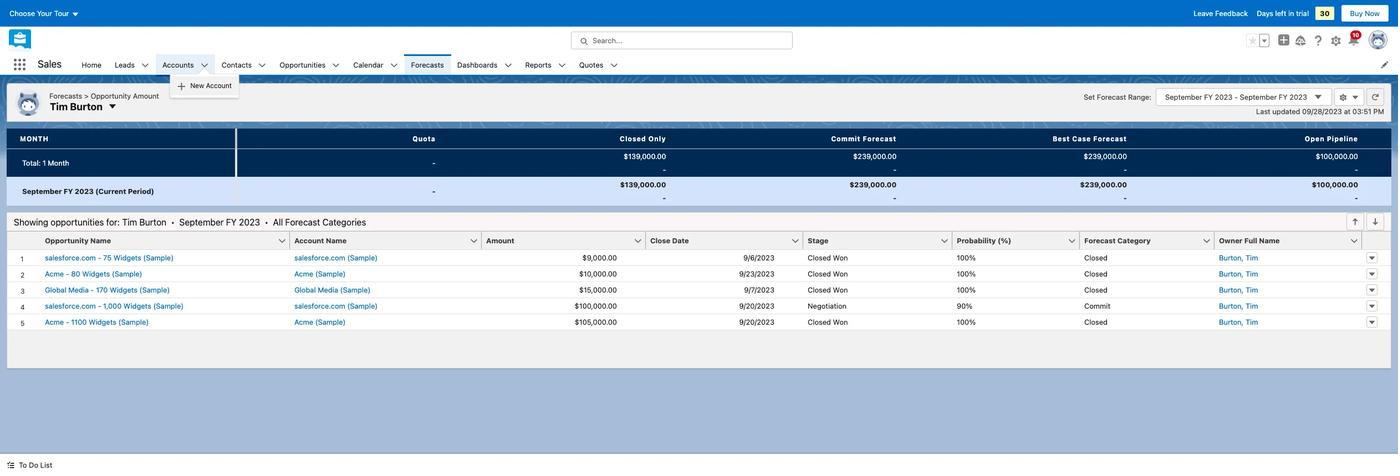 Task type: locate. For each thing, give the bounding box(es) containing it.
1 vertical spatial acme (sample)
[[294, 318, 346, 327]]

2 won from the top
[[833, 269, 848, 278]]

won for 9/23/2023
[[833, 269, 848, 278]]

2 vertical spatial $100,000.00
[[575, 302, 617, 310]]

text default image right reports
[[558, 61, 566, 69]]

new
[[190, 81, 204, 90]]

4 100% from the top
[[957, 318, 976, 327]]

0 horizontal spatial account
[[206, 81, 232, 90]]

forecasts inside list
[[411, 60, 444, 69]]

burton, for $10,000.00
[[1219, 269, 1244, 278]]

leads list item
[[108, 54, 156, 75]]

3 name from the left
[[1259, 236, 1280, 245]]

salesforce.com up 1100
[[45, 302, 96, 310]]

2 acme (sample) link from the top
[[294, 318, 346, 327]]

1 won from the top
[[833, 253, 848, 262]]

burton, tim for $15,000.00
[[1219, 286, 1258, 294]]

salesforce.com down global media (sample) "link"
[[294, 302, 345, 310]]

acme (sample) link down global media (sample) "link"
[[294, 318, 346, 327]]

1 salesforce.com (sample) link from the top
[[294, 253, 378, 262]]

1 horizontal spatial amount
[[486, 236, 514, 245]]

0 horizontal spatial forecasts
[[49, 91, 82, 100]]

1 100% from the top
[[957, 253, 976, 262]]

1 horizontal spatial burton
[[139, 217, 166, 227]]

buy now button
[[1341, 4, 1389, 22]]

salesforce.com for salesforce.com - 75 widgets (sample) link
[[45, 253, 96, 262]]

close date
[[650, 236, 689, 245]]

dashboards list item
[[451, 54, 519, 75]]

won for 9/20/2023
[[833, 318, 848, 327]]

salesforce.com (sample) link for salesforce.com - 1,000 widgets (sample)
[[294, 302, 378, 310]]

text default image inside quotes list item
[[610, 61, 618, 69]]

reports list item
[[519, 54, 573, 75]]

0 vertical spatial $139,000.00 -
[[624, 152, 666, 174]]

account inside list item
[[206, 81, 232, 90]]

burton, for $9,000.00
[[1219, 253, 1244, 262]]

tim for $100,000.00
[[1246, 302, 1258, 310]]

forecasts for forecasts
[[411, 60, 444, 69]]

acme down global media (sample) "link"
[[294, 318, 313, 327]]

$139,000.00 - up close
[[620, 180, 666, 202]]

account right new
[[206, 81, 232, 90]]

acme left 1100
[[45, 318, 64, 327]]

salesforce.com (sample) for salesforce.com - 75 widgets (sample)
[[294, 253, 378, 262]]

widgets for 1100
[[89, 318, 116, 327]]

status
[[14, 217, 366, 227]]

2 burton, tim from the top
[[1219, 269, 1258, 278]]

$139,000.00 - down closed only
[[624, 152, 666, 174]]

text default image right the quotes
[[610, 61, 618, 69]]

widgets
[[114, 253, 141, 262], [82, 269, 110, 278], [110, 286, 138, 294], [124, 302, 151, 310], [89, 318, 116, 327]]

opportunities
[[51, 217, 104, 227]]

1 horizontal spatial account
[[294, 236, 324, 245]]

salesforce.com
[[45, 253, 96, 262], [294, 253, 345, 262], [45, 302, 96, 310], [294, 302, 345, 310]]

quotes link
[[573, 54, 610, 75]]

salesforce.com for salesforce.com - 1,000 widgets (sample) salesforce.com (sample) link
[[294, 302, 345, 310]]

text default image right contacts
[[259, 61, 266, 69]]

september
[[1165, 93, 1202, 101], [1240, 93, 1277, 101], [22, 187, 62, 196], [179, 217, 224, 227]]

month
[[20, 134, 49, 143]]

text default image right calendar in the left of the page
[[390, 61, 398, 69]]

$239,000.00 - up forecast category
[[1080, 180, 1127, 202]]

0 vertical spatial salesforce.com (sample)
[[294, 253, 378, 262]]

text default image inside the accounts list item
[[201, 61, 208, 69]]

1 horizontal spatial media
[[318, 286, 338, 294]]

3 text default image from the left
[[332, 61, 340, 69]]

grid
[[7, 232, 1391, 330]]

salesforce.com down the account name
[[294, 253, 345, 262]]

0 vertical spatial opportunity
[[91, 91, 131, 100]]

burton up opportunity name button
[[139, 217, 166, 227]]

acme for the acme - 1100 widgets (sample) link
[[45, 318, 64, 327]]

2 salesforce.com (sample) from the top
[[294, 302, 378, 310]]

0 vertical spatial burton
[[70, 101, 103, 112]]

days left in trial
[[1257, 9, 1309, 18]]

burton, tim link
[[1219, 253, 1258, 262], [1219, 269, 1258, 278], [1219, 286, 1258, 294], [1219, 302, 1258, 310], [1219, 318, 1258, 327]]

1 horizontal spatial •
[[265, 217, 269, 227]]

2 closed won from the top
[[808, 269, 848, 278]]

name up 75
[[90, 236, 111, 245]]

account down the categories
[[294, 236, 324, 245]]

forecasts
[[411, 60, 444, 69], [49, 91, 82, 100]]

at
[[1344, 107, 1351, 116]]

text default image left to
[[7, 461, 14, 469]]

dashboards link
[[451, 54, 504, 75]]

tour
[[54, 9, 69, 18]]

text default image left calendar link
[[332, 61, 340, 69]]

$139,000.00
[[624, 152, 666, 161], [620, 180, 666, 189]]

media down 80
[[68, 286, 89, 294]]

3 burton, from the top
[[1219, 286, 1244, 294]]

1 vertical spatial forecasts
[[49, 91, 82, 100]]

acme - 80 widgets (sample)
[[45, 269, 142, 278]]

widgets up 170
[[82, 269, 110, 278]]

2 horizontal spatial name
[[1259, 236, 1280, 245]]

4 burton, from the top
[[1219, 302, 1244, 310]]

forecasts left the dashboards
[[411, 60, 444, 69]]

pm
[[1374, 107, 1384, 116]]

1 burton, tim from the top
[[1219, 253, 1258, 262]]

widgets for 80
[[82, 269, 110, 278]]

global for global media (sample)
[[294, 286, 316, 294]]

text default image up "new account" link
[[201, 61, 208, 69]]

0 horizontal spatial burton
[[70, 101, 103, 112]]

widgets right 1,000
[[124, 302, 151, 310]]

tim for $9,000.00
[[1246, 253, 1258, 262]]

03:51
[[1353, 107, 1372, 116]]

acme (sample) down global media (sample) "link"
[[294, 318, 346, 327]]

0 vertical spatial commit
[[831, 134, 861, 143]]

1 closed won from the top
[[808, 253, 848, 262]]

5 text default image from the left
[[558, 61, 566, 69]]

1 salesforce.com (sample) from the top
[[294, 253, 378, 262]]

1 vertical spatial commit
[[1084, 302, 1111, 310]]

2 9/20/2023 from the top
[[739, 318, 775, 327]]

3 burton, tim link from the top
[[1219, 286, 1258, 294]]

0 vertical spatial forecasts
[[411, 60, 444, 69]]

commit for commit forecast
[[831, 134, 861, 143]]

1 vertical spatial burton
[[139, 217, 166, 227]]

5 burton, tim link from the top
[[1219, 318, 1258, 327]]

5 burton, from the top
[[1219, 318, 1244, 327]]

global media - 170 widgets (sample) link
[[45, 286, 170, 294]]

text default image inside reports 'list item'
[[558, 61, 566, 69]]

0 vertical spatial amount
[[133, 91, 159, 100]]

only
[[649, 134, 666, 143]]

2 salesforce.com (sample) link from the top
[[294, 302, 378, 310]]

1 vertical spatial salesforce.com (sample) link
[[294, 302, 378, 310]]

1 horizontal spatial global
[[294, 286, 316, 294]]

row down only
[[7, 149, 1392, 177]]

text default image
[[201, 61, 208, 69], [259, 61, 266, 69], [332, 61, 340, 69], [504, 61, 512, 69], [558, 61, 566, 69]]

tim for $10,000.00
[[1246, 269, 1258, 278]]

1 acme (sample) from the top
[[294, 269, 346, 278]]

date
[[672, 236, 689, 245]]

1 horizontal spatial name
[[326, 236, 347, 245]]

salesforce.com (sample) for salesforce.com - 1,000 widgets (sample)
[[294, 302, 378, 310]]

text default image right leads at the left of page
[[141, 61, 149, 69]]

$239,000.00
[[853, 152, 897, 161], [850, 180, 897, 189], [1080, 180, 1127, 189]]

for:
[[106, 217, 120, 227]]

0 horizontal spatial media
[[68, 286, 89, 294]]

100% for 9/20/2023
[[957, 318, 976, 327]]

2 burton, from the top
[[1219, 269, 1244, 278]]

opportunity down the opportunities
[[45, 236, 89, 245]]

$239,000.00 -
[[853, 152, 897, 174], [850, 180, 897, 202], [1080, 180, 1127, 202]]

0 vertical spatial 9/20/2023
[[739, 302, 775, 310]]

1 media from the left
[[68, 286, 89, 294]]

acme (sample) up global media (sample)
[[294, 269, 346, 278]]

100%
[[957, 253, 976, 262], [957, 269, 976, 278], [957, 286, 976, 294], [957, 318, 976, 327]]

salesforce.com (sample) down the account name
[[294, 253, 378, 262]]

forecasts up tim burton
[[49, 91, 82, 100]]

3 burton, tim from the top
[[1219, 286, 1258, 294]]

salesforce.com (sample) link
[[294, 253, 378, 262], [294, 302, 378, 310]]

full
[[1245, 236, 1258, 245]]

name
[[90, 236, 111, 245], [326, 236, 347, 245], [1259, 236, 1280, 245]]

1 burton, from the top
[[1219, 253, 1244, 262]]

10 button
[[1347, 30, 1362, 47]]

forecasts > opportunity amount
[[49, 91, 159, 100]]

0 horizontal spatial •
[[171, 217, 175, 227]]

won for 9/6/2023
[[833, 253, 848, 262]]

2 text default image from the left
[[259, 61, 266, 69]]

acme (sample) link
[[294, 269, 346, 278], [294, 318, 346, 327]]

3 won from the top
[[833, 286, 848, 294]]

$139,000.00 -
[[624, 152, 666, 174], [620, 180, 666, 202]]

burton, tim link for $15,000.00
[[1219, 286, 1258, 294]]

0 horizontal spatial opportunity
[[45, 236, 89, 245]]

$15,000.00
[[579, 286, 617, 294]]

1 horizontal spatial forecasts
[[411, 60, 444, 69]]

left
[[1276, 9, 1287, 18]]

days
[[1257, 9, 1274, 18]]

3 closed won from the top
[[808, 286, 848, 294]]

1 burton, tim link from the top
[[1219, 253, 1258, 262]]

acme left 80
[[45, 269, 64, 278]]

text default image up last updated 09/28/2023 at 03:51 pm
[[1314, 93, 1323, 101]]

account
[[206, 81, 232, 90], [294, 236, 324, 245]]

(sample)
[[143, 253, 174, 262], [347, 253, 378, 262], [112, 269, 142, 278], [315, 269, 346, 278], [139, 286, 170, 294], [340, 286, 371, 294], [153, 302, 184, 310], [347, 302, 378, 310], [118, 318, 149, 327], [315, 318, 346, 327]]

0 vertical spatial salesforce.com (sample) link
[[294, 253, 378, 262]]

100% for 9/7/2023
[[957, 286, 976, 294]]

1 9/20/2023 from the top
[[739, 302, 775, 310]]

text default image up at
[[1340, 93, 1347, 101]]

salesforce.com (sample) link down the account name
[[294, 253, 378, 262]]

burton, tim for $10,000.00
[[1219, 269, 1258, 278]]

forecasts for forecasts > opportunity amount
[[49, 91, 82, 100]]

text default image left reports link
[[504, 61, 512, 69]]

4 text default image from the left
[[504, 61, 512, 69]]

1 horizontal spatial commit
[[1084, 302, 1111, 310]]

acme for acme - 1100 widgets (sample) the acme (sample) link
[[294, 318, 313, 327]]

1
[[43, 159, 46, 167]]

forecast category button
[[1080, 232, 1203, 249]]

widgets right 75
[[114, 253, 141, 262]]

0 horizontal spatial commit
[[831, 134, 861, 143]]

1 vertical spatial account
[[294, 236, 324, 245]]

1 acme (sample) link from the top
[[294, 269, 346, 278]]

name right full
[[1259, 236, 1280, 245]]

all
[[273, 217, 283, 227]]

9/20/2023 for negotiation
[[739, 302, 775, 310]]

1 global from the left
[[45, 286, 66, 294]]

global down the account name
[[294, 286, 316, 294]]

leave feedback link
[[1194, 9, 1248, 18]]

name for opportunity name
[[90, 236, 111, 245]]

4 won from the top
[[833, 318, 848, 327]]

stage
[[808, 236, 829, 245]]

row up date
[[7, 177, 1392, 205]]

salesforce.com (sample) down global media (sample) "link"
[[294, 302, 378, 310]]

1 text default image from the left
[[201, 61, 208, 69]]

burton inside 'button'
[[70, 101, 103, 112]]

september down 1 at the top left of page
[[22, 187, 62, 196]]

1 vertical spatial $139,000.00 -
[[620, 180, 666, 202]]

text default image inside dashboards list item
[[504, 61, 512, 69]]

2 media from the left
[[318, 286, 338, 294]]

text default image left new
[[177, 82, 186, 91]]

2023
[[1215, 93, 1233, 101], [1290, 93, 1307, 101], [75, 187, 94, 196], [239, 217, 260, 227]]

group
[[1246, 34, 1270, 47]]

widgets for 1,000
[[124, 302, 151, 310]]

burton, for $105,000.00
[[1219, 318, 1244, 327]]

name down the categories
[[326, 236, 347, 245]]

burton, for $100,000.00
[[1219, 302, 1244, 310]]

item number image
[[7, 232, 40, 249]]

media down the account name
[[318, 286, 338, 294]]

4 burton, tim from the top
[[1219, 302, 1258, 310]]

leave
[[1194, 9, 1213, 18]]

widgets for 75
[[114, 253, 141, 262]]

account inside button
[[294, 236, 324, 245]]

row
[[7, 149, 1392, 177], [7, 177, 1392, 205]]

opportunity name element
[[40, 232, 297, 250]]

0 horizontal spatial global
[[45, 286, 66, 294]]

burton, tim link for $9,000.00
[[1219, 253, 1258, 262]]

1 horizontal spatial opportunity
[[91, 91, 131, 100]]

0 horizontal spatial name
[[90, 236, 111, 245]]

text default image inside opportunities list item
[[332, 61, 340, 69]]

closed won
[[808, 253, 848, 262], [808, 269, 848, 278], [808, 286, 848, 294], [808, 318, 848, 327]]

0 vertical spatial acme (sample) link
[[294, 269, 346, 278]]

acme - 80 widgets (sample) link
[[45, 269, 142, 278]]

1 row from the top
[[7, 149, 1392, 177]]

2 100% from the top
[[957, 269, 976, 278]]

burton down '>'
[[70, 101, 103, 112]]

feedback
[[1215, 9, 1248, 18]]

2 acme (sample) from the top
[[294, 318, 346, 327]]

1 vertical spatial opportunity
[[45, 236, 89, 245]]

• left all
[[265, 217, 269, 227]]

text default image inside the to do list button
[[7, 461, 14, 469]]

category
[[1118, 236, 1151, 245]]

burton,
[[1219, 253, 1244, 262], [1219, 269, 1244, 278], [1219, 286, 1244, 294], [1219, 302, 1244, 310], [1219, 318, 1244, 327]]

total:
[[22, 159, 41, 167]]

opportunities list item
[[273, 54, 347, 75]]

global for global media - 170 widgets (sample)
[[45, 286, 66, 294]]

text default image inside "new account" link
[[177, 82, 186, 91]]

burton, tim link for $105,000.00
[[1219, 318, 1258, 327]]

choose your tour button
[[9, 4, 80, 22]]

closed
[[620, 134, 646, 143], [808, 253, 831, 262], [1084, 253, 1108, 262], [808, 269, 831, 278], [1084, 269, 1108, 278], [808, 286, 831, 294], [1084, 286, 1108, 294], [808, 318, 831, 327], [1084, 318, 1108, 327]]

acme (sample) link up global media (sample)
[[294, 269, 346, 278]]

4 burton, tim link from the top
[[1219, 302, 1258, 310]]

list
[[75, 54, 1398, 98]]

won for 9/7/2023
[[833, 286, 848, 294]]

total: 1 month
[[22, 159, 69, 167]]

contacts
[[222, 60, 252, 69]]

reports link
[[519, 54, 558, 75]]

commit for commit
[[1084, 302, 1111, 310]]

75
[[103, 253, 112, 262]]

0 vertical spatial account
[[206, 81, 232, 90]]

3 100% from the top
[[957, 286, 976, 294]]

global media - 170 widgets (sample)
[[45, 286, 170, 294]]

4 closed won from the top
[[808, 318, 848, 327]]

0 vertical spatial acme (sample)
[[294, 269, 346, 278]]

100% for 9/6/2023
[[957, 253, 976, 262]]

list
[[40, 461, 52, 470]]

1 name from the left
[[90, 236, 111, 245]]

global media (sample)
[[294, 286, 371, 294]]

1 vertical spatial acme (sample) link
[[294, 318, 346, 327]]

salesforce.com up 80
[[45, 253, 96, 262]]

salesforce.com for salesforce.com (sample) link corresponding to salesforce.com - 75 widgets (sample)
[[294, 253, 345, 262]]

2 name from the left
[[326, 236, 347, 245]]

salesforce.com (sample) link down global media (sample) "link"
[[294, 302, 378, 310]]

salesforce.com - 75 widgets (sample)
[[45, 253, 174, 262]]

1 vertical spatial amount
[[486, 236, 514, 245]]

opportunity right '>'
[[91, 91, 131, 100]]

amount inside button
[[486, 236, 514, 245]]

1 vertical spatial salesforce.com (sample)
[[294, 302, 378, 310]]

2 burton, tim link from the top
[[1219, 269, 1258, 278]]

acme up global media (sample)
[[294, 269, 313, 278]]

text default image
[[141, 61, 149, 69], [390, 61, 398, 69], [610, 61, 618, 69], [177, 82, 186, 91], [1314, 93, 1323, 101], [1340, 93, 1347, 101], [1352, 93, 1359, 101], [7, 461, 14, 469]]

case
[[1072, 134, 1091, 143]]

90%
[[957, 302, 973, 310]]

commit forecast
[[831, 134, 897, 143]]

5 burton, tim from the top
[[1219, 318, 1258, 327]]

• up opportunity name element
[[171, 217, 175, 227]]

text default image inside "contacts" list item
[[259, 61, 266, 69]]

stage element
[[803, 232, 959, 250]]

0 vertical spatial $100,000.00
[[1316, 152, 1358, 161]]

salesforce.com (sample)
[[294, 253, 378, 262], [294, 302, 378, 310]]

2 global from the left
[[294, 286, 316, 294]]

amount element
[[482, 232, 653, 250]]

closed won for 9/20/2023
[[808, 318, 848, 327]]

widgets down 1,000
[[89, 318, 116, 327]]

trial
[[1296, 9, 1309, 18]]

1 vertical spatial 9/20/2023
[[739, 318, 775, 327]]

global down acme - 80 widgets (sample)
[[45, 286, 66, 294]]

september right range: at the right top of the page
[[1165, 93, 1202, 101]]

closed won for 9/23/2023
[[808, 269, 848, 278]]



Task type: vqa. For each thing, say whether or not it's contained in the screenshot.


Task type: describe. For each thing, give the bounding box(es) containing it.
set forecast range:
[[1084, 93, 1152, 101]]

probability (%) button
[[953, 232, 1068, 249]]

salesforce.com (sample) link for salesforce.com - 75 widgets (sample)
[[294, 253, 378, 262]]

probability (%) element
[[953, 232, 1087, 250]]

period)
[[128, 187, 154, 196]]

text default image for opportunities
[[332, 61, 340, 69]]

set
[[1084, 93, 1095, 101]]

updated
[[1273, 107, 1300, 116]]

owner full name element
[[1215, 232, 1369, 250]]

acme (sample) for acme - 80 widgets (sample)
[[294, 269, 346, 278]]

dashboards
[[457, 60, 498, 69]]

owner full name
[[1219, 236, 1280, 245]]

now
[[1365, 9, 1380, 18]]

opportunity inside button
[[45, 236, 89, 245]]

september up opportunity name element
[[179, 217, 224, 227]]

forecasts link
[[405, 54, 451, 75]]

acme for acme - 80 widgets (sample) link
[[45, 269, 64, 278]]

categories
[[322, 217, 366, 227]]

$100,000.00 inside grid
[[575, 302, 617, 310]]

opportunities link
[[273, 54, 332, 75]]

$239,000.00 - up stage button
[[850, 180, 897, 202]]

text default image for contacts
[[259, 61, 266, 69]]

month
[[48, 159, 69, 167]]

action image
[[1362, 232, 1391, 249]]

tim for $105,000.00
[[1246, 318, 1258, 327]]

calendar link
[[347, 54, 390, 75]]

last updated 09/28/2023 at 03:51 pm
[[1256, 107, 1384, 116]]

burton, tim for $9,000.00
[[1219, 253, 1258, 262]]

text default image for dashboards
[[504, 61, 512, 69]]

text default image up the "03:51"
[[1352, 93, 1359, 101]]

quota
[[413, 134, 436, 143]]

30
[[1320, 9, 1330, 18]]

closed won for 9/6/2023
[[808, 253, 848, 262]]

salesforce.com - 1,000 widgets (sample) link
[[45, 302, 184, 310]]

2 row from the top
[[7, 177, 1392, 205]]

acme (sample) link for acme - 80 widgets (sample)
[[294, 269, 346, 278]]

item number element
[[7, 232, 40, 250]]

buy now
[[1350, 9, 1380, 18]]

text default image for reports
[[558, 61, 566, 69]]

>
[[84, 91, 89, 100]]

home
[[82, 60, 101, 69]]

stage button
[[803, 232, 940, 249]]

acme - 1100 widgets (sample)
[[45, 318, 149, 327]]

accounts
[[163, 60, 194, 69]]

80
[[71, 269, 80, 278]]

tim inside 'button'
[[50, 101, 68, 112]]

1 vertical spatial $139,000.00
[[620, 180, 666, 189]]

0 horizontal spatial amount
[[133, 91, 159, 100]]

status containing showing opportunities for: tim burton
[[14, 217, 366, 227]]

leads
[[115, 60, 135, 69]]

$10,000.00
[[579, 269, 617, 278]]

(%)
[[998, 236, 1011, 245]]

home link
[[75, 54, 108, 75]]

open pipeline
[[1305, 134, 1358, 143]]

new account link
[[170, 76, 239, 95]]

burton, tim for $105,000.00
[[1219, 318, 1258, 327]]

100% for 9/23/2023
[[957, 269, 976, 278]]

1100
[[71, 318, 87, 327]]

quotes
[[579, 60, 604, 69]]

global media (sample) link
[[294, 286, 371, 294]]

september fy 2023 (current period) button
[[18, 177, 192, 205]]

9/6/2023
[[744, 253, 775, 262]]

closed won for 9/7/2023
[[808, 286, 848, 294]]

accounts link
[[156, 54, 201, 75]]

total: 1 month button
[[18, 149, 192, 177]]

your
[[37, 9, 52, 18]]

2 • from the left
[[265, 217, 269, 227]]

owner full name button
[[1215, 232, 1350, 249]]

quotes list item
[[573, 54, 625, 75]]

new account
[[190, 81, 232, 90]]

contacts list item
[[215, 54, 273, 75]]

action element
[[1362, 232, 1391, 250]]

salesforce.com for "salesforce.com - 1,000 widgets (sample)" link at the left
[[45, 302, 96, 310]]

burton, tim link for $100,000.00
[[1219, 302, 1258, 310]]

grid containing opportunity name
[[7, 232, 1391, 330]]

search... button
[[571, 32, 793, 49]]

to
[[19, 461, 27, 470]]

search...
[[593, 36, 622, 45]]

salesforce.com - 75 widgets (sample) link
[[45, 253, 174, 262]]

burton, for $15,000.00
[[1219, 286, 1244, 294]]

text default image inside leads list item
[[141, 61, 149, 69]]

acme for the acme (sample) link associated with acme - 80 widgets (sample)
[[294, 269, 313, 278]]

media for -
[[68, 286, 89, 294]]

media for (sample)
[[318, 286, 338, 294]]

acme (sample) link for acme - 1100 widgets (sample)
[[294, 318, 346, 327]]

10
[[1353, 32, 1359, 38]]

close date element
[[646, 232, 810, 250]]

0 vertical spatial $139,000.00
[[624, 152, 666, 161]]

1 • from the left
[[171, 217, 175, 227]]

range:
[[1128, 93, 1152, 101]]

acme - 1100 widgets (sample) link
[[45, 318, 149, 327]]

9/7/2023
[[744, 286, 775, 294]]

pipeline
[[1327, 134, 1358, 143]]

name for account name
[[326, 236, 347, 245]]

text default image inside calendar list item
[[390, 61, 398, 69]]

fy inside button
[[64, 187, 73, 196]]

best case forecast
[[1053, 134, 1127, 143]]

choose
[[9, 9, 35, 18]]

calendar
[[353, 60, 383, 69]]

tim burton button
[[49, 100, 121, 114]]

closed only
[[620, 134, 666, 143]]

9/20/2023 for closed won
[[739, 318, 775, 327]]

account name button
[[290, 232, 470, 249]]

to do list
[[19, 461, 52, 470]]

(current
[[95, 187, 126, 196]]

last
[[1256, 107, 1271, 116]]

calendar list item
[[347, 54, 405, 75]]

leads link
[[108, 54, 141, 75]]

forecast category element
[[1080, 232, 1221, 250]]

tim for $15,000.00
[[1246, 286, 1258, 294]]

opportunity name
[[45, 236, 111, 245]]

showing
[[14, 217, 48, 227]]

opportunity name button
[[40, 232, 278, 249]]

0 vertical spatial $100,000.00 -
[[1316, 152, 1358, 174]]

negotiation
[[808, 302, 847, 310]]

acme (sample) for acme - 1100 widgets (sample)
[[294, 318, 346, 327]]

1 vertical spatial $100,000.00
[[1312, 180, 1358, 189]]

1,000
[[103, 302, 122, 310]]

2023 inside button
[[75, 187, 94, 196]]

close
[[650, 236, 671, 245]]

account name
[[294, 236, 347, 245]]

september inside button
[[22, 187, 62, 196]]

in
[[1288, 9, 1294, 18]]

september fy 2023 (current period)
[[22, 187, 154, 196]]

account name element
[[290, 232, 488, 250]]

choose your tour
[[9, 9, 69, 18]]

widgets up "salesforce.com - 1,000 widgets (sample)" link at the left
[[110, 286, 138, 294]]

list containing home
[[75, 54, 1398, 98]]

leave feedback
[[1194, 9, 1248, 18]]

$239,000.00 - down commit forecast
[[853, 152, 897, 174]]

sales
[[38, 58, 62, 70]]

probability
[[957, 236, 996, 245]]

september up the last
[[1240, 93, 1277, 101]]

forecast category
[[1084, 236, 1151, 245]]

09/28/2023
[[1302, 107, 1342, 116]]

burton, tim link for $10,000.00
[[1219, 269, 1258, 278]]

reports
[[525, 60, 552, 69]]

forecast inside forecast category button
[[1084, 236, 1116, 245]]

accounts list item
[[156, 54, 239, 98]]

probability (%)
[[957, 236, 1011, 245]]

1 vertical spatial $100,000.00 -
[[1312, 180, 1358, 202]]

burton, tim for $100,000.00
[[1219, 302, 1258, 310]]

contacts link
[[215, 54, 259, 75]]

best
[[1053, 134, 1070, 143]]



